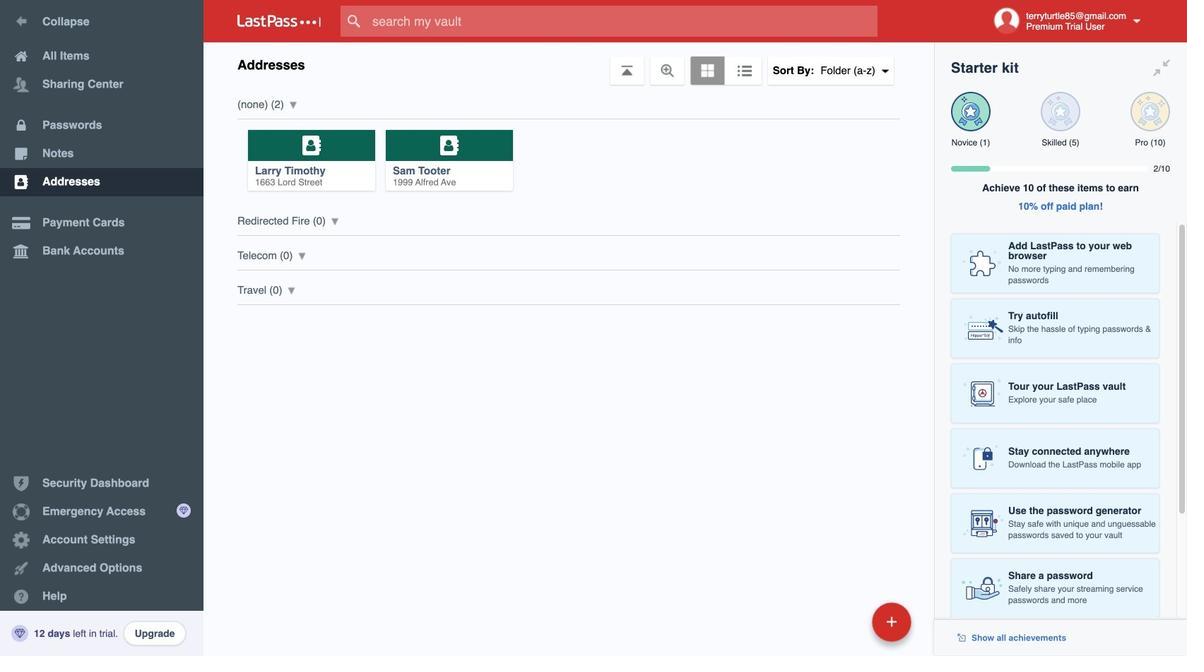 Task type: locate. For each thing, give the bounding box(es) containing it.
new item element
[[775, 602, 916, 642]]

search my vault text field
[[341, 6, 905, 37]]

lastpass image
[[237, 15, 321, 28]]

main navigation navigation
[[0, 0, 203, 656]]



Task type: describe. For each thing, give the bounding box(es) containing it.
new item navigation
[[775, 598, 920, 656]]

vault options navigation
[[203, 42, 934, 85]]

Search search field
[[341, 6, 905, 37]]



